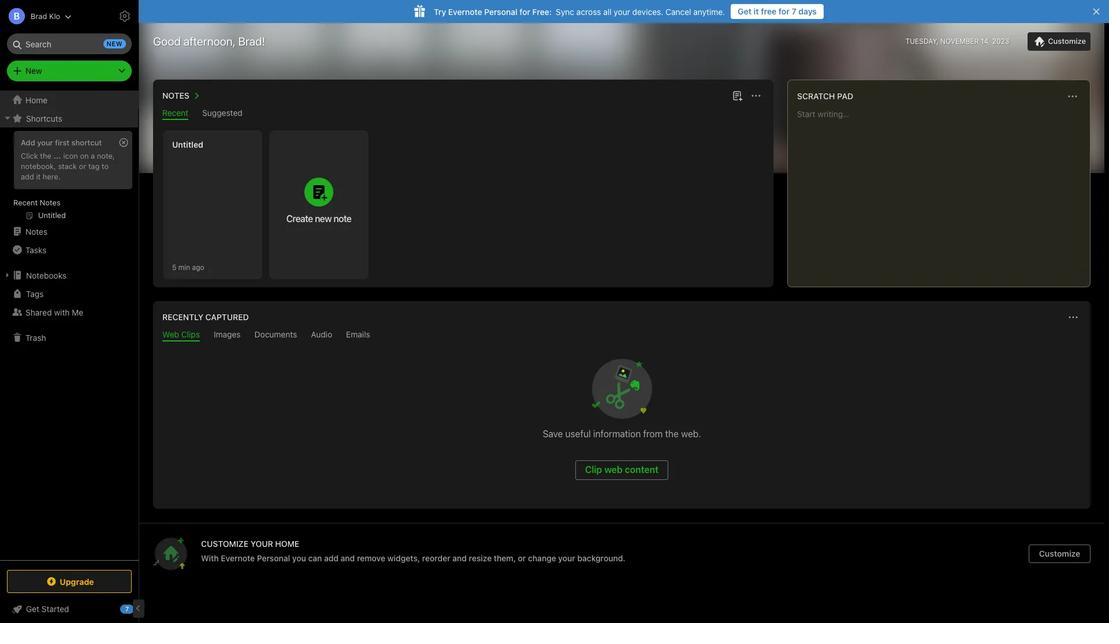 Task type: vqa. For each thing, say whether or not it's contained in the screenshot.
Add a reminder image
no



Task type: locate. For each thing, give the bounding box(es) containing it.
2 tab list from the top
[[155, 330, 1088, 342]]

7 left "click to collapse" icon
[[125, 606, 129, 613]]

0 horizontal spatial add
[[21, 172, 34, 181]]

new left note on the top left of the page
[[315, 214, 332, 224]]

0 horizontal spatial the
[[40, 151, 51, 161]]

tags
[[26, 289, 44, 299]]

add inside customize your home with evernote personal you can add and remove widgets, reorder and resize them, or change your background.
[[324, 554, 339, 564]]

0 vertical spatial get
[[738, 6, 752, 16]]

more actions image
[[1066, 90, 1080, 103], [1066, 311, 1080, 325]]

0 vertical spatial add
[[21, 172, 34, 181]]

get left free
[[738, 6, 752, 16]]

tree
[[0, 91, 139, 560]]

0 vertical spatial or
[[79, 162, 86, 171]]

customize
[[1048, 36, 1086, 46], [1039, 549, 1080, 559]]

More actions field
[[748, 88, 764, 104], [1065, 88, 1081, 105], [1065, 310, 1081, 326]]

resize
[[469, 554, 492, 564]]

7 left days
[[792, 6, 796, 16]]

2 and from the left
[[452, 554, 467, 564]]

for for 7
[[779, 6, 790, 16]]

on
[[80, 151, 89, 161]]

0 horizontal spatial personal
[[257, 554, 290, 564]]

1 vertical spatial add
[[324, 554, 339, 564]]

expand notebooks image
[[3, 271, 12, 280]]

0 horizontal spatial recent
[[13, 198, 38, 207]]

suggested tab
[[202, 108, 242, 120]]

stack
[[58, 162, 77, 171]]

0 horizontal spatial it
[[36, 172, 41, 181]]

0 vertical spatial recent
[[162, 108, 188, 118]]

1 horizontal spatial new
[[315, 214, 332, 224]]

tab list containing web clips
[[155, 330, 1088, 342]]

1 vertical spatial new
[[315, 214, 332, 224]]

Search text field
[[15, 34, 124, 54]]

7
[[792, 6, 796, 16], [125, 606, 129, 613]]

the left ...
[[40, 151, 51, 161]]

suggested
[[202, 108, 242, 118]]

the right from
[[665, 429, 679, 440]]

tuesday,
[[906, 37, 938, 46]]

notes button
[[160, 89, 203, 103]]

settings image
[[118, 9, 132, 23]]

useful
[[565, 429, 591, 440]]

0 horizontal spatial and
[[341, 554, 355, 564]]

your right all at the top right of the page
[[614, 7, 630, 16]]

upgrade
[[60, 577, 94, 587]]

free
[[761, 6, 777, 16]]

it down notebook,
[[36, 172, 41, 181]]

1 tab list from the top
[[155, 108, 771, 120]]

recent for recent
[[162, 108, 188, 118]]

0 vertical spatial more actions image
[[1066, 90, 1080, 103]]

or
[[79, 162, 86, 171], [518, 554, 526, 564]]

trash
[[25, 333, 46, 343]]

1 horizontal spatial get
[[738, 6, 752, 16]]

notes
[[162, 91, 189, 101], [40, 198, 60, 207], [25, 227, 48, 237]]

1 vertical spatial the
[[665, 429, 679, 440]]

notebooks
[[26, 271, 66, 280]]

devices.
[[632, 7, 663, 16]]

note,
[[97, 151, 115, 161]]

change
[[528, 554, 556, 564]]

evernote inside customize your home with evernote personal you can add and remove widgets, reorder and resize them, or change your background.
[[221, 554, 255, 564]]

0 vertical spatial new
[[107, 40, 122, 47]]

click
[[21, 151, 38, 161]]

1 vertical spatial your
[[37, 138, 53, 147]]

your up click the ...
[[37, 138, 53, 147]]

personal down your
[[257, 554, 290, 564]]

get it free for 7 days button
[[731, 4, 824, 19]]

tab list
[[155, 108, 771, 120], [155, 330, 1088, 342]]

clip
[[585, 465, 602, 475]]

0 horizontal spatial evernote
[[221, 554, 255, 564]]

or right them,
[[518, 554, 526, 564]]

recent tab panel
[[153, 120, 773, 288]]

recent tab
[[162, 108, 188, 120]]

icon
[[63, 151, 78, 161]]

recently captured
[[162, 313, 249, 322]]

new button
[[7, 61, 132, 81]]

get inside button
[[738, 6, 752, 16]]

0 vertical spatial the
[[40, 151, 51, 161]]

here.
[[43, 172, 60, 181]]

0 vertical spatial it
[[754, 6, 759, 16]]

0 vertical spatial your
[[614, 7, 630, 16]]

2 for from the left
[[520, 7, 530, 16]]

notes down here.
[[40, 198, 60, 207]]

1 horizontal spatial add
[[324, 554, 339, 564]]

add right can
[[324, 554, 339, 564]]

1 vertical spatial or
[[518, 554, 526, 564]]

notes up 'tasks'
[[25, 227, 48, 237]]

0 horizontal spatial for
[[520, 7, 530, 16]]

me
[[72, 308, 83, 317]]

tree containing home
[[0, 91, 139, 560]]

1 vertical spatial more actions image
[[1066, 311, 1080, 325]]

it inside button
[[754, 6, 759, 16]]

shared
[[25, 308, 52, 317]]

7 inside get it free for 7 days button
[[792, 6, 796, 16]]

or inside icon on a note, notebook, stack or tag to add it here.
[[79, 162, 86, 171]]

the
[[40, 151, 51, 161], [665, 429, 679, 440]]

get left started
[[26, 605, 39, 615]]

add
[[21, 138, 35, 147]]

0 vertical spatial notes
[[162, 91, 189, 101]]

2023
[[992, 37, 1009, 46]]

for right free
[[779, 6, 790, 16]]

try
[[434, 7, 446, 16]]

tab list for recently captured
[[155, 330, 1088, 342]]

across
[[576, 7, 601, 16]]

0 horizontal spatial your
[[37, 138, 53, 147]]

0 horizontal spatial get
[[26, 605, 39, 615]]

add down notebook,
[[21, 172, 34, 181]]

your
[[614, 7, 630, 16], [37, 138, 53, 147], [558, 554, 575, 564]]

0 horizontal spatial new
[[107, 40, 122, 47]]

them,
[[494, 554, 516, 564]]

personal
[[484, 7, 517, 16], [257, 554, 290, 564]]

1 horizontal spatial for
[[779, 6, 790, 16]]

1 horizontal spatial the
[[665, 429, 679, 440]]

0 vertical spatial 7
[[792, 6, 796, 16]]

1 vertical spatial personal
[[257, 554, 290, 564]]

clip web content
[[585, 465, 659, 475]]

add inside icon on a note, notebook, stack or tag to add it here.
[[21, 172, 34, 181]]

personal inside customize your home with evernote personal you can add and remove widgets, reorder and resize them, or change your background.
[[257, 554, 290, 564]]

1 vertical spatial tab list
[[155, 330, 1088, 342]]

recent inside group
[[13, 198, 38, 207]]

shortcut
[[71, 138, 102, 147]]

0 horizontal spatial 7
[[125, 606, 129, 613]]

for inside get it free for 7 days button
[[779, 6, 790, 16]]

more actions image for recently captured
[[1066, 311, 1080, 325]]

...
[[53, 151, 61, 161]]

your inside customize your home with evernote personal you can add and remove widgets, reorder and resize them, or change your background.
[[558, 554, 575, 564]]

1 horizontal spatial and
[[452, 554, 467, 564]]

your
[[251, 540, 273, 549]]

tags button
[[0, 285, 138, 303]]

reorder
[[422, 554, 450, 564]]

evernote down customize on the left bottom of page
[[221, 554, 255, 564]]

get inside help and learning task checklist field
[[26, 605, 39, 615]]

recent
[[162, 108, 188, 118], [13, 198, 38, 207]]

evernote
[[448, 7, 482, 16], [221, 554, 255, 564]]

click to collapse image
[[134, 602, 143, 616]]

and left resize
[[452, 554, 467, 564]]

and left remove
[[341, 554, 355, 564]]

Help and Learning task checklist field
[[0, 601, 139, 619]]

add
[[21, 172, 34, 181], [324, 554, 339, 564]]

1 horizontal spatial it
[[754, 6, 759, 16]]

new inside button
[[315, 214, 332, 224]]

1 horizontal spatial your
[[558, 554, 575, 564]]

notes up recent 'tab' in the left of the page
[[162, 91, 189, 101]]

get
[[738, 6, 752, 16], [26, 605, 39, 615]]

recent down notebook,
[[13, 198, 38, 207]]

2 vertical spatial your
[[558, 554, 575, 564]]

1 and from the left
[[341, 554, 355, 564]]

klo
[[49, 11, 60, 21]]

1 horizontal spatial evernote
[[448, 7, 482, 16]]

2 horizontal spatial your
[[614, 7, 630, 16]]

web clips tab
[[162, 330, 200, 342]]

your right change
[[558, 554, 575, 564]]

1 vertical spatial notes
[[40, 198, 60, 207]]

tab list containing recent
[[155, 108, 771, 120]]

or inside customize your home with evernote personal you can add and remove widgets, reorder and resize them, or change your background.
[[518, 554, 526, 564]]

1 horizontal spatial recent
[[162, 108, 188, 118]]

1 vertical spatial it
[[36, 172, 41, 181]]

recently captured button
[[160, 311, 249, 325]]

for
[[779, 6, 790, 16], [520, 7, 530, 16]]

recent notes
[[13, 198, 60, 207]]

emails
[[346, 330, 370, 340]]

audio tab
[[311, 330, 332, 342]]

1 for from the left
[[779, 6, 790, 16]]

for for free:
[[520, 7, 530, 16]]

0 vertical spatial evernote
[[448, 7, 482, 16]]

with
[[54, 308, 70, 317]]

evernote right try
[[448, 7, 482, 16]]

cancel
[[665, 7, 691, 16]]

2 vertical spatial notes
[[25, 227, 48, 237]]

shortcuts button
[[0, 109, 138, 128]]

new down settings image
[[107, 40, 122, 47]]

recent down notes button
[[162, 108, 188, 118]]

tag
[[88, 162, 100, 171]]

0 vertical spatial tab list
[[155, 108, 771, 120]]

1 vertical spatial customize
[[1039, 549, 1080, 559]]

it
[[754, 6, 759, 16], [36, 172, 41, 181]]

good afternoon, brad!
[[153, 35, 265, 48]]

new
[[25, 66, 42, 76]]

good
[[153, 35, 181, 48]]

for left free:
[[520, 7, 530, 16]]

web clips
[[162, 330, 200, 340]]

group
[[0, 128, 138, 227]]

or down on
[[79, 162, 86, 171]]

recently
[[162, 313, 203, 322]]

min
[[178, 263, 190, 272]]

ago
[[192, 263, 204, 272]]

0 horizontal spatial or
[[79, 162, 86, 171]]

1 vertical spatial 7
[[125, 606, 129, 613]]

1 horizontal spatial 7
[[792, 6, 796, 16]]

personal left free:
[[484, 7, 517, 16]]

1 horizontal spatial or
[[518, 554, 526, 564]]

the inside group
[[40, 151, 51, 161]]

it left free
[[754, 6, 759, 16]]

1 vertical spatial evernote
[[221, 554, 255, 564]]

1 vertical spatial get
[[26, 605, 39, 615]]

images tab
[[214, 330, 241, 342]]

1 vertical spatial recent
[[13, 198, 38, 207]]

0 vertical spatial personal
[[484, 7, 517, 16]]



Task type: describe. For each thing, give the bounding box(es) containing it.
information
[[593, 429, 641, 440]]

shortcuts
[[26, 114, 62, 123]]

your inside group
[[37, 138, 53, 147]]

add your first shortcut
[[21, 138, 102, 147]]

notes inside notes button
[[162, 91, 189, 101]]

anytime.
[[693, 7, 725, 16]]

with
[[201, 554, 219, 564]]

images
[[214, 330, 241, 340]]

scratch pad button
[[795, 90, 853, 103]]

icon on a note, notebook, stack or tag to add it here.
[[21, 151, 115, 181]]

clips
[[181, 330, 200, 340]]

first
[[55, 138, 69, 147]]

try evernote personal for free: sync across all your devices. cancel anytime.
[[434, 7, 725, 16]]

more actions field for recently captured
[[1065, 310, 1081, 326]]

brad
[[31, 11, 47, 21]]

to
[[102, 162, 109, 171]]

untitled
[[172, 140, 203, 150]]

0 vertical spatial customize
[[1048, 36, 1086, 46]]

captured
[[205, 313, 249, 322]]

home
[[275, 540, 299, 549]]

scratch pad
[[797, 91, 853, 101]]

note
[[334, 214, 351, 224]]

get it free for 7 days
[[738, 6, 817, 16]]

brad klo
[[31, 11, 60, 21]]

home
[[25, 95, 48, 105]]

clip web content button
[[575, 461, 668, 481]]

web.
[[681, 429, 701, 440]]

1 horizontal spatial personal
[[484, 7, 517, 16]]

more actions image
[[749, 89, 763, 103]]

you
[[292, 554, 306, 564]]

customize your home with evernote personal you can add and remove widgets, reorder and resize them, or change your background.
[[201, 540, 625, 564]]

tab list for notes
[[155, 108, 771, 120]]

it inside icon on a note, notebook, stack or tag to add it here.
[[36, 172, 41, 181]]

new search field
[[15, 34, 126, 54]]

Start writing… text field
[[797, 109, 1089, 278]]

save
[[543, 429, 563, 440]]

notes link
[[0, 222, 138, 241]]

tuesday, november 14, 2023
[[906, 37, 1009, 46]]

trash link
[[0, 329, 138, 347]]

documents
[[254, 330, 297, 340]]

all
[[603, 7, 612, 16]]

brad!
[[238, 35, 265, 48]]

save useful information from the web.
[[543, 429, 701, 440]]

click the ...
[[21, 151, 61, 161]]

shared with me
[[25, 308, 83, 317]]

from
[[643, 429, 663, 440]]

0 vertical spatial customize button
[[1028, 32, 1091, 51]]

web clips tab panel
[[153, 342, 1091, 509]]

get for get it free for 7 days
[[738, 6, 752, 16]]

background.
[[577, 554, 625, 564]]

emails tab
[[346, 330, 370, 342]]

customize
[[201, 540, 248, 549]]

widgets,
[[387, 554, 420, 564]]

scratch
[[797, 91, 835, 101]]

tasks button
[[0, 241, 138, 259]]

create new note button
[[269, 131, 369, 280]]

upgrade button
[[7, 571, 132, 594]]

more actions field for scratch pad
[[1065, 88, 1081, 105]]

notes inside notes link
[[25, 227, 48, 237]]

sync
[[556, 7, 574, 16]]

Account field
[[0, 5, 72, 28]]

notes inside group
[[40, 198, 60, 207]]

1 vertical spatial customize button
[[1029, 545, 1091, 564]]

group containing add your first shortcut
[[0, 128, 138, 227]]

can
[[308, 554, 322, 564]]

recent for recent notes
[[13, 198, 38, 207]]

more actions image for scratch pad
[[1066, 90, 1080, 103]]

days
[[798, 6, 817, 16]]

create new note
[[286, 214, 351, 224]]

audio
[[311, 330, 332, 340]]

notebooks link
[[0, 266, 138, 285]]

5
[[172, 263, 176, 272]]

14,
[[981, 37, 990, 46]]

started
[[42, 605, 69, 615]]

7 inside help and learning task checklist field
[[125, 606, 129, 613]]

documents tab
[[254, 330, 297, 342]]

home link
[[0, 91, 139, 109]]

notebook,
[[21, 162, 56, 171]]

create
[[286, 214, 313, 224]]

free:
[[532, 7, 552, 16]]

tasks
[[25, 245, 46, 255]]

the inside web clips tab panel
[[665, 429, 679, 440]]

web
[[162, 330, 179, 340]]

november
[[940, 37, 979, 46]]

web
[[604, 465, 623, 475]]

get started
[[26, 605, 69, 615]]

get for get started
[[26, 605, 39, 615]]

pad
[[837, 91, 853, 101]]

content
[[625, 465, 659, 475]]

5 min ago
[[172, 263, 204, 272]]

new inside search box
[[107, 40, 122, 47]]



